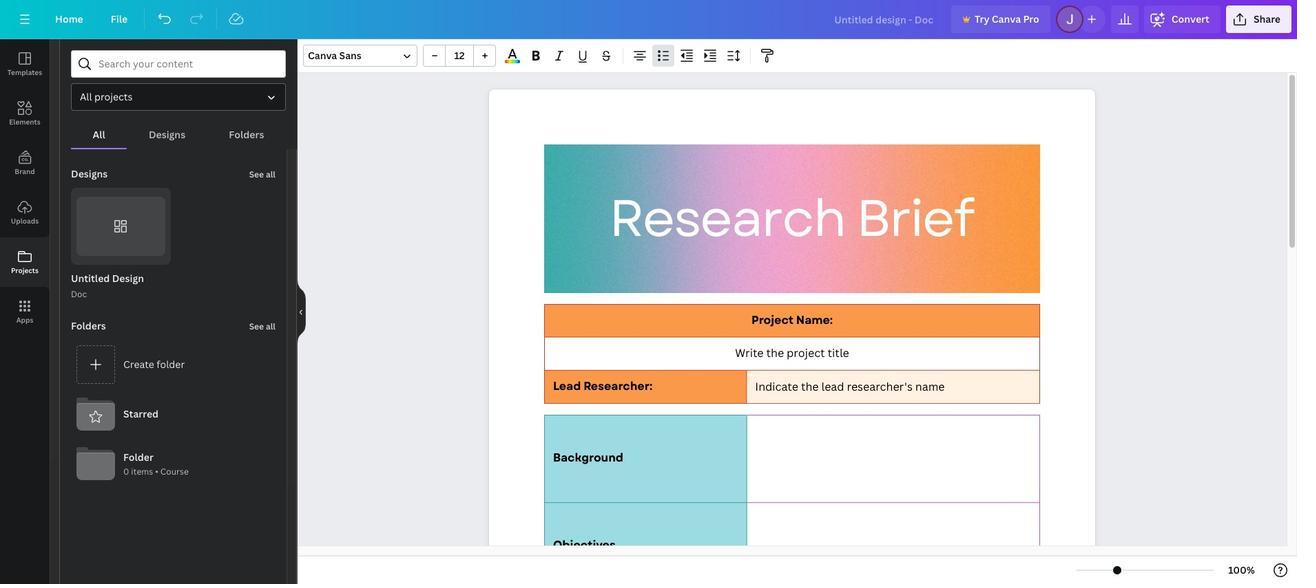 Task type: describe. For each thing, give the bounding box(es) containing it.
sans
[[339, 49, 362, 62]]

all button
[[71, 122, 127, 148]]

course
[[160, 466, 189, 478]]

see for folders
[[249, 321, 264, 333]]

see all for folders
[[249, 321, 276, 333]]

1 vertical spatial designs
[[71, 167, 108, 180]]

untitled design group
[[71, 188, 170, 302]]

0 horizontal spatial group
[[71, 188, 170, 265]]

all for all projects
[[80, 90, 92, 103]]

research brief
[[609, 182, 974, 256]]

all for all
[[93, 128, 105, 141]]

projects button
[[0, 238, 50, 287]]

design
[[112, 272, 144, 285]]

0 horizontal spatial folders
[[71, 320, 106, 333]]

0 vertical spatial group
[[423, 45, 496, 67]]

templates
[[7, 68, 42, 77]]

•
[[155, 466, 158, 478]]

side panel tab list
[[0, 39, 50, 337]]

brand
[[15, 167, 35, 176]]

canva sans button
[[303, 45, 417, 67]]

hide image
[[297, 279, 306, 345]]

folder
[[157, 358, 185, 371]]

untitled design doc
[[71, 272, 144, 301]]

folders inside button
[[229, 128, 264, 141]]

see all for designs
[[249, 169, 276, 180]]

projects
[[94, 90, 133, 103]]

main menu bar
[[0, 0, 1297, 39]]

all for folders
[[266, 321, 276, 333]]

all for designs
[[266, 169, 276, 180]]

all projects
[[80, 90, 133, 103]]

elements
[[9, 117, 40, 127]]

templates button
[[0, 39, 50, 89]]

elements button
[[0, 89, 50, 138]]

share button
[[1226, 6, 1292, 33]]

0
[[123, 466, 129, 478]]

Design title text field
[[823, 6, 946, 33]]

uploads button
[[0, 188, 50, 238]]

canva sans
[[308, 49, 362, 62]]

folder
[[123, 451, 154, 464]]

try canva pro
[[975, 12, 1039, 25]]

brand button
[[0, 138, 50, 188]]

see all button for folders
[[248, 313, 277, 341]]

apps
[[16, 315, 33, 325]]

Research Brief text field
[[489, 90, 1095, 585]]



Task type: locate. For each thing, give the bounding box(es) containing it.
try canva pro button
[[951, 6, 1050, 33]]

see all
[[249, 169, 276, 180], [249, 321, 276, 333]]

create
[[123, 358, 154, 371]]

brief
[[856, 182, 974, 256]]

1 vertical spatial group
[[71, 188, 170, 265]]

see all left hide image
[[249, 321, 276, 333]]

all inside button
[[93, 128, 105, 141]]

1 horizontal spatial all
[[93, 128, 105, 141]]

2 see all button from the top
[[248, 313, 277, 341]]

designs inside button
[[149, 128, 185, 141]]

designs down all button
[[71, 167, 108, 180]]

apps button
[[0, 287, 50, 337]]

see all button down folders button
[[248, 161, 277, 188]]

0 horizontal spatial all
[[80, 90, 92, 103]]

canva inside button
[[992, 12, 1021, 25]]

color range image
[[505, 60, 520, 63]]

2 see all from the top
[[249, 321, 276, 333]]

1 horizontal spatial designs
[[149, 128, 185, 141]]

0 horizontal spatial designs
[[71, 167, 108, 180]]

group left the color range icon
[[423, 45, 496, 67]]

items
[[131, 466, 153, 478]]

canva
[[992, 12, 1021, 25], [308, 49, 337, 62]]

pro
[[1023, 12, 1039, 25]]

home link
[[44, 6, 94, 33]]

convert button
[[1144, 6, 1221, 33]]

1 horizontal spatial group
[[423, 45, 496, 67]]

1 horizontal spatial canva
[[992, 12, 1021, 25]]

untitled
[[71, 272, 110, 285]]

create folder
[[123, 358, 185, 371]]

1 see from the top
[[249, 169, 264, 180]]

convert
[[1172, 12, 1210, 25]]

file button
[[100, 6, 139, 33]]

Select ownership filter button
[[71, 83, 286, 111]]

create folder button
[[71, 341, 276, 390]]

all down folders button
[[266, 169, 276, 180]]

folders button
[[207, 122, 286, 148]]

1 vertical spatial see
[[249, 321, 264, 333]]

0 vertical spatial canva
[[992, 12, 1021, 25]]

canva inside dropdown button
[[308, 49, 337, 62]]

see down folders button
[[249, 169, 264, 180]]

1 horizontal spatial folders
[[229, 128, 264, 141]]

Search your content search field
[[99, 51, 277, 77]]

designs button
[[127, 122, 207, 148]]

try
[[975, 12, 990, 25]]

0 vertical spatial folders
[[229, 128, 264, 141]]

all down the all projects
[[93, 128, 105, 141]]

100%
[[1228, 564, 1255, 577]]

2 see from the top
[[249, 321, 264, 333]]

see all down folders button
[[249, 169, 276, 180]]

projects
[[11, 266, 39, 276]]

uploads
[[11, 216, 39, 226]]

designs down select ownership filter button
[[149, 128, 185, 141]]

100% button
[[1219, 560, 1264, 582]]

1 vertical spatial all
[[266, 321, 276, 333]]

see
[[249, 169, 264, 180], [249, 321, 264, 333]]

1 see all button from the top
[[248, 161, 277, 188]]

1 vertical spatial canva
[[308, 49, 337, 62]]

see all button
[[248, 161, 277, 188], [248, 313, 277, 341]]

1 see all from the top
[[249, 169, 276, 180]]

1 all from the top
[[266, 169, 276, 180]]

0 vertical spatial see all button
[[248, 161, 277, 188]]

all
[[80, 90, 92, 103], [93, 128, 105, 141]]

see all button for designs
[[248, 161, 277, 188]]

home
[[55, 12, 83, 25]]

file
[[111, 12, 128, 25]]

see for designs
[[249, 169, 264, 180]]

group
[[423, 45, 496, 67], [71, 188, 170, 265]]

canva left sans
[[308, 49, 337, 62]]

doc
[[71, 289, 87, 301]]

all inside select ownership filter button
[[80, 90, 92, 103]]

1 vertical spatial all
[[93, 128, 105, 141]]

starred
[[123, 408, 158, 421]]

see all button left hide image
[[248, 313, 277, 341]]

group up "design"
[[71, 188, 170, 265]]

designs
[[149, 128, 185, 141], [71, 167, 108, 180]]

see left hide image
[[249, 321, 264, 333]]

all
[[266, 169, 276, 180], [266, 321, 276, 333]]

– – number field
[[450, 49, 469, 62]]

0 vertical spatial designs
[[149, 128, 185, 141]]

share
[[1254, 12, 1281, 25]]

folder 0 items • course
[[123, 451, 189, 478]]

0 horizontal spatial canva
[[308, 49, 337, 62]]

0 vertical spatial see all
[[249, 169, 276, 180]]

starred button
[[71, 390, 276, 440]]

0 vertical spatial all
[[266, 169, 276, 180]]

0 vertical spatial see
[[249, 169, 264, 180]]

1 vertical spatial see all button
[[248, 313, 277, 341]]

research
[[609, 182, 845, 256]]

0 vertical spatial all
[[80, 90, 92, 103]]

all left hide image
[[266, 321, 276, 333]]

1 vertical spatial folders
[[71, 320, 106, 333]]

all left projects
[[80, 90, 92, 103]]

canva right try
[[992, 12, 1021, 25]]

folders
[[229, 128, 264, 141], [71, 320, 106, 333]]

2 all from the top
[[266, 321, 276, 333]]

1 vertical spatial see all
[[249, 321, 276, 333]]



Task type: vqa. For each thing, say whether or not it's contained in the screenshot.
the Easy to create and customize
no



